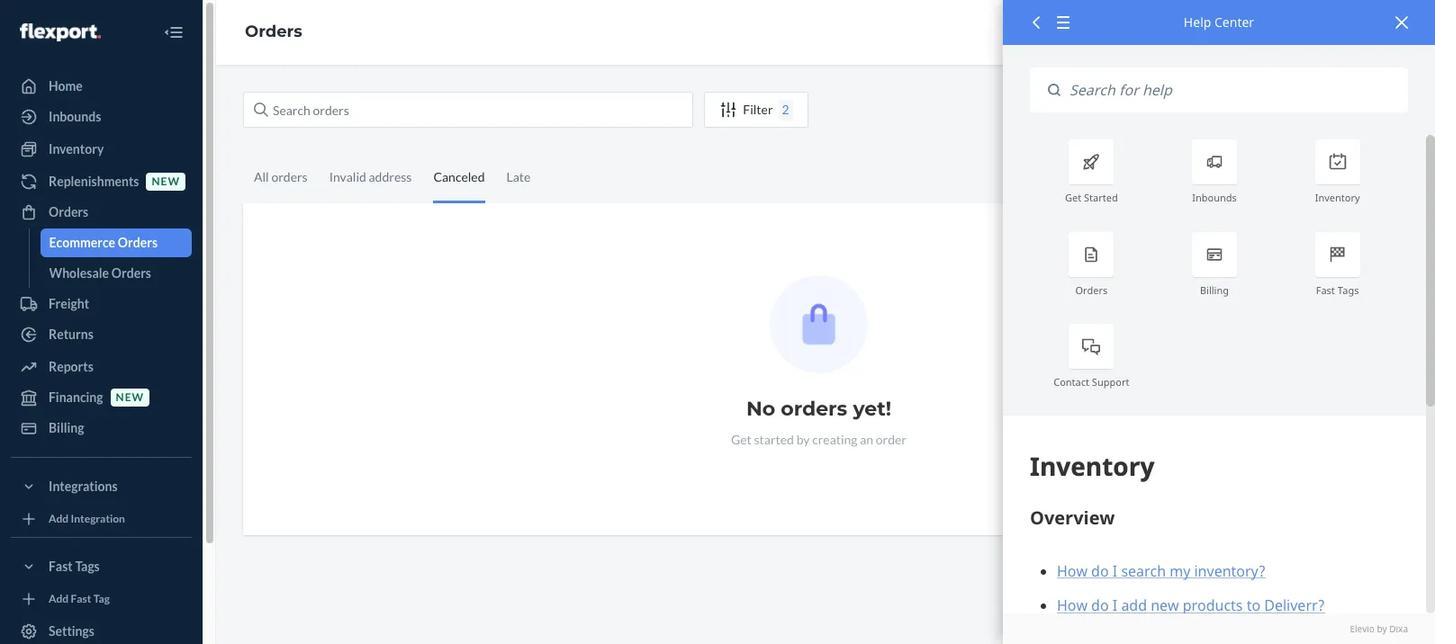 Task type: describe. For each thing, give the bounding box(es) containing it.
reports
[[49, 359, 93, 375]]

add fast tag link
[[11, 589, 192, 611]]

filter
[[743, 102, 773, 117]]

add integration link
[[11, 509, 192, 530]]

search image
[[254, 103, 268, 117]]

elevio by dixa link
[[1030, 623, 1408, 636]]

inbounds link
[[11, 103, 192, 131]]

yet!
[[853, 397, 892, 421]]

0 horizontal spatial orders link
[[11, 198, 192, 227]]

tag
[[93, 593, 110, 606]]

wholesale
[[49, 266, 109, 281]]

elevio by dixa
[[1350, 623, 1408, 635]]

ecommerce
[[49, 235, 115, 250]]

started
[[754, 432, 794, 448]]

add fast tag
[[49, 593, 110, 606]]

integrations button
[[11, 473, 192, 502]]

help
[[1184, 14, 1211, 31]]

orders inside import orders button
[[1223, 102, 1263, 117]]

integration
[[71, 513, 125, 526]]

0 vertical spatial fast
[[1316, 283, 1335, 297]]

inventory link
[[11, 135, 192, 164]]

get for get started
[[1065, 191, 1082, 205]]

home
[[49, 78, 83, 94]]

address
[[369, 169, 412, 185]]

financing
[[49, 390, 103, 405]]

late
[[507, 169, 531, 185]]

new for financing
[[116, 391, 144, 405]]

filter 2
[[743, 102, 789, 117]]

create
[[1304, 102, 1343, 117]]

ecommerce orders
[[49, 235, 158, 250]]

all orders
[[254, 169, 308, 185]]

integrations
[[49, 479, 118, 494]]

all
[[254, 169, 269, 185]]

create order
[[1304, 102, 1379, 117]]

1 horizontal spatial inventory
[[1315, 191, 1360, 205]]

empty list image
[[770, 276, 868, 374]]

home link
[[11, 72, 192, 101]]

center
[[1215, 14, 1254, 31]]

started
[[1084, 191, 1118, 205]]

fast tags inside dropdown button
[[49, 559, 100, 574]]

0 horizontal spatial inventory
[[49, 141, 104, 157]]

an
[[860, 432, 874, 448]]

help center
[[1184, 14, 1254, 31]]

0 vertical spatial fast tags
[[1316, 283, 1359, 297]]



Task type: vqa. For each thing, say whether or not it's contained in the screenshot.
leftmost orders
yes



Task type: locate. For each thing, give the bounding box(es) containing it.
0 horizontal spatial new
[[116, 391, 144, 405]]

by
[[797, 432, 810, 448], [1377, 623, 1387, 635]]

tags
[[1338, 283, 1359, 297], [75, 559, 100, 574]]

0 horizontal spatial inbounds
[[49, 109, 101, 124]]

billing
[[1200, 283, 1229, 297], [49, 421, 84, 436]]

new right the replenishments
[[152, 175, 180, 189]]

import
[[1182, 102, 1221, 117]]

no
[[746, 397, 775, 421]]

0 horizontal spatial tags
[[75, 559, 100, 574]]

import orders
[[1182, 102, 1263, 117]]

0 horizontal spatial billing
[[49, 421, 84, 436]]

2
[[782, 102, 789, 117]]

0 vertical spatial new
[[152, 175, 180, 189]]

0 vertical spatial orders
[[271, 169, 308, 185]]

close navigation image
[[163, 22, 185, 43]]

1 vertical spatial tags
[[75, 559, 100, 574]]

returns link
[[11, 321, 192, 349]]

creating
[[812, 432, 858, 448]]

get left started
[[731, 432, 752, 448]]

add for add fast tag
[[49, 593, 69, 606]]

canceled
[[433, 169, 485, 185]]

import orders button
[[1166, 92, 1278, 128]]

wholesale orders link
[[40, 259, 192, 288]]

fast tags button
[[11, 553, 192, 582]]

elevio
[[1350, 623, 1375, 635]]

1 vertical spatial inventory
[[1315, 191, 1360, 205]]

0 horizontal spatial orders
[[271, 169, 308, 185]]

orders inside ecommerce orders "link"
[[118, 235, 158, 250]]

fast tags
[[1316, 283, 1359, 297], [49, 559, 100, 574]]

by right started
[[797, 432, 810, 448]]

1 horizontal spatial fast tags
[[1316, 283, 1359, 297]]

0 horizontal spatial get
[[731, 432, 752, 448]]

0 vertical spatial tags
[[1338, 283, 1359, 297]]

1 horizontal spatial tags
[[1338, 283, 1359, 297]]

0 vertical spatial orders link
[[245, 22, 302, 42]]

Search orders text field
[[243, 92, 693, 128]]

0 vertical spatial inventory
[[49, 141, 104, 157]]

by left "dixa"
[[1377, 623, 1387, 635]]

settings link
[[11, 618, 192, 645]]

flexport logo image
[[20, 23, 101, 41]]

0 horizontal spatial fast tags
[[49, 559, 100, 574]]

inventory up the replenishments
[[49, 141, 104, 157]]

create order link
[[1289, 92, 1395, 128]]

settings
[[49, 624, 95, 639]]

get started by creating an order
[[731, 432, 907, 448]]

1 horizontal spatial inbounds
[[1192, 191, 1237, 205]]

1 vertical spatial orders
[[781, 397, 848, 421]]

add for add integration
[[49, 513, 69, 526]]

freight link
[[11, 290, 192, 319]]

invalid address
[[329, 169, 412, 185]]

billing link
[[11, 414, 192, 443]]

add integration
[[49, 513, 125, 526]]

reports link
[[11, 353, 192, 382]]

inventory
[[49, 141, 104, 157], [1315, 191, 1360, 205]]

1 vertical spatial fast
[[49, 559, 73, 574]]

orders link up ecommerce orders
[[11, 198, 192, 227]]

get started
[[1065, 191, 1118, 205]]

1 vertical spatial get
[[731, 432, 752, 448]]

orders
[[271, 169, 308, 185], [781, 397, 848, 421]]

inbounds down home
[[49, 109, 101, 124]]

1 vertical spatial by
[[1377, 623, 1387, 635]]

2 add from the top
[[49, 593, 69, 606]]

orders for all
[[271, 169, 308, 185]]

invalid
[[329, 169, 366, 185]]

get
[[1065, 191, 1082, 205], [731, 432, 752, 448]]

support
[[1092, 375, 1130, 389]]

contact support
[[1054, 375, 1130, 389]]

1 vertical spatial fast tags
[[49, 559, 100, 574]]

fast inside fast tags dropdown button
[[49, 559, 73, 574]]

new down reports link
[[116, 391, 144, 405]]

1 vertical spatial inbounds
[[1192, 191, 1237, 205]]

1 horizontal spatial orders link
[[245, 22, 302, 42]]

dixa
[[1390, 623, 1408, 635]]

1 vertical spatial orders link
[[11, 198, 192, 227]]

Search search field
[[1061, 68, 1408, 113]]

returns
[[49, 327, 93, 342]]

inventory down create order link
[[1315, 191, 1360, 205]]

0 horizontal spatial by
[[797, 432, 810, 448]]

get for get started by creating an order
[[731, 432, 752, 448]]

0 vertical spatial add
[[49, 513, 69, 526]]

1 vertical spatial add
[[49, 593, 69, 606]]

1 horizontal spatial orders
[[781, 397, 848, 421]]

1 add from the top
[[49, 513, 69, 526]]

contact
[[1054, 375, 1090, 389]]

orders up get started by creating an order
[[781, 397, 848, 421]]

ecommerce orders link
[[40, 229, 192, 258]]

1 horizontal spatial billing
[[1200, 283, 1229, 297]]

orders for no
[[781, 397, 848, 421]]

wholesale orders
[[49, 266, 151, 281]]

order
[[876, 432, 907, 448]]

orders
[[245, 22, 302, 42], [1223, 102, 1263, 117], [49, 204, 88, 220], [118, 235, 158, 250], [111, 266, 151, 281], [1076, 283, 1108, 297]]

0 vertical spatial inbounds
[[49, 109, 101, 124]]

1 horizontal spatial new
[[152, 175, 180, 189]]

orders right all at the top
[[271, 169, 308, 185]]

add
[[49, 513, 69, 526], [49, 593, 69, 606]]

0 vertical spatial get
[[1065, 191, 1082, 205]]

1 horizontal spatial by
[[1377, 623, 1387, 635]]

0 vertical spatial by
[[797, 432, 810, 448]]

0 vertical spatial billing
[[1200, 283, 1229, 297]]

fast inside add fast tag link
[[71, 593, 91, 606]]

orders link
[[245, 22, 302, 42], [11, 198, 192, 227]]

tags inside dropdown button
[[75, 559, 100, 574]]

add left "integration"
[[49, 513, 69, 526]]

freight
[[49, 296, 89, 312]]

2 vertical spatial fast
[[71, 593, 91, 606]]

replenishments
[[49, 174, 139, 189]]

1 horizontal spatial get
[[1065, 191, 1082, 205]]

add up settings
[[49, 593, 69, 606]]

no orders yet!
[[746, 397, 892, 421]]

1 vertical spatial billing
[[49, 421, 84, 436]]

new for replenishments
[[152, 175, 180, 189]]

inbounds
[[49, 109, 101, 124], [1192, 191, 1237, 205]]

fast
[[1316, 283, 1335, 297], [49, 559, 73, 574], [71, 593, 91, 606]]

orders link up search icon
[[245, 22, 302, 42]]

order
[[1345, 102, 1379, 117]]

inbounds down import orders button
[[1192, 191, 1237, 205]]

get left "started"
[[1065, 191, 1082, 205]]

1 vertical spatial new
[[116, 391, 144, 405]]

new
[[152, 175, 180, 189], [116, 391, 144, 405]]

orders inside wholesale orders link
[[111, 266, 151, 281]]



